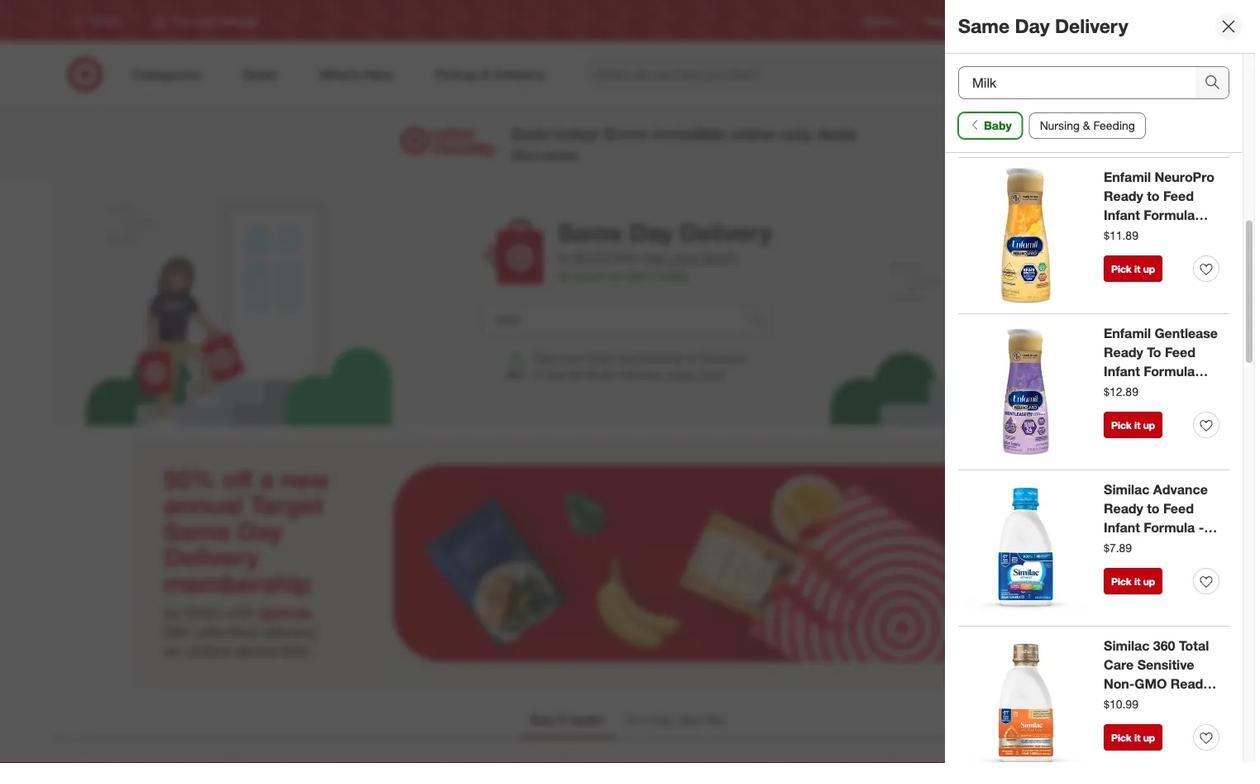 Task type: describe. For each thing, give the bounding box(es) containing it.
enfamil gentlease ready to feed infant formula bottle - 32 fl oz link
[[1104, 324, 1220, 398]]

What can we help you find? suggestions appear below search field
[[585, 56, 997, 93]]

cart
[[1145, 106, 1164, 119]]

online-
[[730, 124, 781, 143]]

up for similac advance ready to feed infant formula - 32 fl oz
[[1143, 575, 1155, 587]]

enfamil neuropro ready to feed infant formula bottle - 32 fl oz link
[[1104, 168, 1220, 242]]

only
[[781, 124, 812, 143]]

it inside "link"
[[558, 711, 566, 728]]

at
[[686, 351, 696, 365]]

95123 button
[[573, 247, 610, 266]]

circle
[[273, 603, 311, 622]]

day inside 50% off a new annual target same day delivery membership
[[237, 516, 283, 546]]

neuropro
[[1155, 169, 1215, 185]]

to for same
[[558, 249, 569, 265]]

infant inside similac 360 total care sensitive non-gmo ready to feed infant formula - 32 fl oz
[[1154, 695, 1191, 711]]

- inside enfamil gentlease ready to feed infant formula bottle - 32 fl oz
[[1145, 382, 1151, 398]]

. get unlimited delivery on orders above $35.
[[164, 603, 317, 660]]

to inside 'button'
[[1133, 106, 1142, 119]]

pick it up button for enfamil gentlease ready to feed infant formula bottle - 32 fl oz
[[1104, 412, 1163, 438]]

enfamil milk- based powder infant formula
[[1104, 13, 1195, 67]]

infant for enfamil neuropro ready to feed infant formula bottle - 32 fl oz
[[1104, 207, 1140, 223]]

it for enfamil neuropro ready to feed infant formula bottle - 32 fl oz
[[1134, 263, 1140, 275]]

2pm
[[625, 268, 652, 284]]

formula for gentlease
[[1144, 363, 1195, 379]]

delivery for same day delivery to 95123 from san jose south as soon as 2pm today
[[680, 217, 772, 247]]

target circle
[[1064, 14, 1120, 27]]

day for same day delivery
[[1015, 15, 1050, 38]]

formula inside enfamil milk- based powder infant formula
[[1144, 51, 1195, 67]]

above
[[235, 641, 278, 660]]

orders
[[186, 641, 231, 660]]

oz inside enfamil neuropro ready to feed infant formula bottle - 32 fl oz
[[1184, 226, 1199, 242]]

new
[[281, 464, 330, 494]]

Find items for Same Day Delivery search field
[[482, 304, 740, 336]]

annual
[[164, 490, 243, 520]]

unlimited
[[193, 622, 258, 641]]

learn more button
[[666, 366, 725, 383]]

up for enfamil gentlease ready to feed infant formula bottle - 32 fl oz
[[1143, 419, 1155, 431]]

checkout,
[[699, 351, 750, 365]]

enfamil neuropro ready to feed infant formula bottle - 32 fl oz
[[1104, 169, 1215, 242]]

also
[[678, 711, 702, 728]]

search button
[[986, 56, 1025, 96]]

buy
[[530, 711, 554, 728]]

score
[[604, 124, 648, 143]]

registry
[[862, 14, 898, 27]]

add to cart button
[[1104, 99, 1172, 126]]

formula for neuropro
[[1144, 207, 1195, 223]]

it for enfamil gentlease ready to feed infant formula bottle - 32 fl oz
[[1134, 419, 1140, 431]]

same day delivery dialog
[[945, 0, 1255, 763]]

50%
[[164, 464, 215, 494]]

pick it up for enfamil neuropro ready to feed infant formula bottle - 32 fl oz
[[1111, 263, 1155, 275]]

up for similac 360 total care sensitive non-gmo ready to feed infant formula - 32 fl oz
[[1143, 731, 1155, 744]]

buy it again link
[[520, 704, 614, 738]]

may
[[649, 711, 674, 728]]

baby
[[984, 118, 1012, 133]]

again
[[569, 711, 604, 728]]

1 vertical spatial shipt
[[185, 603, 221, 622]]

cyber monday target deals image
[[398, 122, 498, 162]]

1 as from the left
[[558, 268, 571, 284]]

fl inside enfamil neuropro ready to feed infant formula bottle - 32 fl oz
[[1173, 226, 1181, 242]]

with
[[226, 603, 255, 622]]

target circle link
[[1064, 14, 1120, 28]]

gentlease
[[1155, 325, 1218, 341]]

weekly
[[925, 14, 957, 27]]

pick it up for similac 360 total care sensitive non-gmo ready to feed infant formula - 32 fl oz
[[1111, 731, 1155, 744]]

fl inside enfamil gentlease ready to feed infant formula bottle - 32 fl oz
[[1173, 382, 1181, 398]]

same for same day delivery to 95123 from san jose south as soon as 2pm today
[[558, 217, 622, 247]]

ready for advance
[[1104, 501, 1143, 517]]

more
[[699, 367, 725, 382]]

today!
[[553, 124, 600, 143]]

95123
[[573, 249, 610, 265]]

pay
[[547, 367, 566, 382]]

incredible
[[652, 124, 726, 143]]

sensitive
[[1137, 657, 1194, 673]]

based
[[1104, 32, 1143, 48]]

you may also like
[[624, 711, 725, 728]]

advance
[[1153, 482, 1208, 498]]

redcard
[[998, 14, 1038, 27]]

similac 360 total care sensitive non-gmo ready to feed infant formula - 32 fl oz link
[[1104, 637, 1220, 730]]

enfamil for to
[[1104, 169, 1151, 185]]

add to cart
[[1111, 106, 1164, 119]]

fl inside similac 360 total care sensitive non-gmo ready to feed infant formula - 32 fl oz
[[1186, 713, 1194, 730]]

deals
[[817, 124, 857, 143]]

infant for similac advance ready to feed infant formula - 32 fl oz
[[1104, 519, 1140, 536]]

to
[[1147, 344, 1161, 360]]

membership inside 50% off a new annual target same day delivery membership
[[164, 568, 311, 598]]

ready for gentlease
[[1104, 344, 1143, 360]]

feeding
[[1094, 118, 1135, 133]]

$11.89
[[1104, 228, 1138, 242]]

weekly ad link
[[925, 14, 972, 28]]

$7.89
[[1104, 540, 1132, 555]]

oz inside enfamil gentlease ready to feed infant formula bottle - 32 fl oz
[[1184, 382, 1199, 398]]

formula inside similac 360 total care sensitive non-gmo ready to feed infant formula - 32 fl oz
[[1104, 713, 1155, 730]]

bottle for enfamil gentlease ready to feed infant formula bottle - 32 fl oz
[[1104, 382, 1142, 398]]

to for similac
[[1147, 501, 1160, 517]]

a
[[260, 464, 274, 494]]

ad
[[959, 14, 972, 27]]

saving
[[542, 147, 578, 161]]

ready inside similac 360 total care sensitive non-gmo ready to feed infant formula - 32 fl oz
[[1171, 676, 1210, 692]]

1 horizontal spatial target
[[1064, 14, 1091, 27]]

ends today! score incredible online-only deals start saving
[[512, 124, 857, 161]]

pick it up button for enfamil neuropro ready to feed infant formula bottle - 32 fl oz
[[1104, 256, 1163, 282]]

feed for advance
[[1163, 501, 1194, 517]]

it for similac 360 total care sensitive non-gmo ready to feed infant formula - 32 fl oz
[[1134, 731, 1140, 744]]

pick for enfamil neuropro ready to feed infant formula bottle - 32 fl oz
[[1111, 263, 1132, 275]]

enfamil for to
[[1104, 325, 1151, 341]]

gmo
[[1135, 676, 1167, 692]]

pick for enfamil gentlease ready to feed infant formula bottle - 32 fl oz
[[1111, 419, 1132, 431]]

feed for gentlease
[[1165, 344, 1196, 360]]

same for same day delivery
[[958, 15, 1010, 38]]

learn more
[[666, 367, 725, 382]]

you
[[624, 711, 646, 728]]

&
[[1083, 118, 1090, 133]]

delivery.
[[621, 367, 663, 382]]



Task type: vqa. For each thing, say whether or not it's contained in the screenshot.
Bottle in ENFAMIL GENTLEASE READY TO FEED INFANT FORMULA BOTTLE - 32 FL OZ
yes



Task type: locate. For each thing, give the bounding box(es) containing it.
delivery inside same day delivery to 95123 from san jose south as soon as 2pm today
[[680, 217, 772, 247]]

infant down gmo
[[1154, 695, 1191, 711]]

enfamil gentlease ready to feed infant formula bottle - 32 fl oz image
[[958, 324, 1094, 460], [958, 324, 1094, 460]]

pick it up down $11.89
[[1111, 263, 1155, 275]]

$10.99
[[1104, 697, 1138, 711]]

1 vertical spatial target
[[250, 490, 323, 520]]

start down "ends"
[[512, 147, 539, 161]]

it down $12.89
[[1134, 419, 1140, 431]]

formula down to at the right of page
[[1144, 363, 1195, 379]]

4 pick from the top
[[1111, 731, 1132, 744]]

delivery
[[262, 622, 317, 641]]

32 inside similac advance ready to feed infant formula - 32 fl oz
[[1104, 538, 1119, 554]]

bottle inside enfamil neuropro ready to feed infant formula bottle - 32 fl oz
[[1104, 226, 1142, 242]]

formula for advance
[[1144, 519, 1195, 536]]

0 horizontal spatial delivery
[[164, 542, 259, 572]]

jose
[[671, 249, 699, 265]]

infant down based
[[1104, 51, 1140, 67]]

2 vertical spatial enfamil
[[1104, 325, 1151, 341]]

to inside enfamil neuropro ready to feed infant formula bottle - 32 fl oz
[[1147, 188, 1160, 204]]

non-
[[1104, 676, 1135, 692]]

2 as from the left
[[608, 268, 622, 284]]

to right add
[[1133, 106, 1142, 119]]

2 similac from the top
[[1104, 638, 1150, 654]]

0 vertical spatial shipt
[[587, 351, 614, 365]]

pick it up down $10.99
[[1111, 731, 1155, 744]]

on
[[164, 641, 181, 660]]

to down neuropro at the right of page
[[1147, 188, 1160, 204]]

- inside enfamil neuropro ready to feed infant formula bottle - 32 fl oz
[[1145, 226, 1151, 242]]

1 vertical spatial bottle
[[1104, 382, 1142, 398]]

to down advance at the bottom
[[1147, 501, 1160, 517]]

3 pick it up button from the top
[[1104, 568, 1163, 595]]

to inside similac advance ready to feed infant formula - 32 fl oz
[[1147, 501, 1160, 517]]

$9.99
[[569, 367, 597, 382]]

feed inside similac advance ready to feed infant formula - 32 fl oz
[[1163, 501, 1194, 517]]

pick down $10.99
[[1111, 731, 1132, 744]]

fl inside similac advance ready to feed infant formula - 32 fl oz
[[1122, 538, 1130, 554]]

1 horizontal spatial delivery
[[680, 217, 772, 247]]

similac advance ready to feed infant formula - 32 fl oz
[[1104, 482, 1208, 554]]

same day delivery
[[958, 15, 1128, 38]]

feed down gentlease
[[1165, 344, 1196, 360]]

you may also like link
[[614, 704, 735, 738]]

32 inside enfamil gentlease ready to feed infant formula bottle - 32 fl oz
[[1154, 382, 1169, 398]]

4 pick it up button from the top
[[1104, 724, 1163, 751]]

to inside same day delivery to 95123 from san jose south as soon as 2pm today
[[558, 249, 569, 265]]

0 horizontal spatial day
[[237, 516, 283, 546]]

1 vertical spatial membership
[[164, 568, 311, 598]]

pick it up button down $11.89
[[1104, 256, 1163, 282]]

2 pick from the top
[[1111, 419, 1132, 431]]

oz down gentlease
[[1184, 382, 1199, 398]]

similac inside similac advance ready to feed infant formula - 32 fl oz
[[1104, 482, 1150, 498]]

san
[[644, 249, 667, 265]]

1 enfamil from the top
[[1104, 13, 1151, 29]]

- inside similac 360 total care sensitive non-gmo ready to feed infant formula - 32 fl oz
[[1159, 713, 1164, 730]]

infant up $12.89
[[1104, 363, 1140, 379]]

nursing
[[1040, 118, 1080, 133]]

powder
[[1147, 32, 1195, 48]]

similac 360 total care sensitive non-gmo ready to feed infant formula - 32 fl oz
[[1104, 638, 1212, 730]]

2 pick it up button from the top
[[1104, 412, 1163, 438]]

membership inside start your shipt membership at checkout, or pay $9.99 per delivery.
[[618, 351, 683, 365]]

milk-
[[1155, 13, 1185, 29]]

similac left advance at the bottom
[[1104, 482, 1150, 498]]

oz down total
[[1198, 713, 1212, 730]]

similac advance ready to feed infant formula - 32 fl oz link
[[1104, 480, 1220, 554]]

formula inside similac advance ready to feed infant formula - 32 fl oz
[[1144, 519, 1195, 536]]

nursing & feeding button
[[1029, 112, 1146, 139]]

enfamil gentlease ready to feed infant formula bottle - 32 fl oz
[[1104, 325, 1218, 398]]

enfamil up based
[[1104, 13, 1151, 29]]

ready up $11.89
[[1104, 188, 1143, 204]]

it down similac advance ready to feed infant formula - 32 fl oz
[[1134, 575, 1140, 587]]

shipt inside start your shipt membership at checkout, or pay $9.99 per delivery.
[[587, 351, 614, 365]]

enfamil milk-based powder infant formula image
[[958, 12, 1094, 147], [958, 12, 1094, 147]]

pick it up button
[[1104, 256, 1163, 282], [1104, 412, 1163, 438], [1104, 568, 1163, 595], [1104, 724, 1163, 751]]

to left 95123
[[558, 249, 569, 265]]

pick for similac advance ready to feed infant formula - 32 fl oz
[[1111, 575, 1132, 587]]

enfamil inside enfamil neuropro ready to feed infant formula bottle - 32 fl oz
[[1104, 169, 1151, 185]]

search
[[986, 68, 1025, 84]]

1 vertical spatial same
[[558, 217, 622, 247]]

ready down sensitive
[[1171, 676, 1210, 692]]

infant inside enfamil gentlease ready to feed infant formula bottle - 32 fl oz
[[1104, 363, 1140, 379]]

same inside same day delivery to 95123 from san jose south as soon as 2pm today
[[558, 217, 622, 247]]

enfamil inside enfamil milk- based powder infant formula
[[1104, 13, 1151, 29]]

1 horizontal spatial shipt
[[587, 351, 614, 365]]

$12.89
[[1104, 384, 1138, 399]]

pick down $11.89
[[1111, 263, 1132, 275]]

32 inside similac 360 total care sensitive non-gmo ready to feed infant formula - 32 fl oz
[[1168, 713, 1182, 730]]

formula inside enfamil neuropro ready to feed infant formula bottle - 32 fl oz
[[1144, 207, 1195, 223]]

0 horizontal spatial as
[[558, 268, 571, 284]]

redcard link
[[998, 14, 1038, 28]]

start up or
[[533, 351, 558, 365]]

oz right $7.89
[[1134, 538, 1148, 554]]

1 horizontal spatial as
[[608, 268, 622, 284]]

infant for enfamil gentlease ready to feed infant formula bottle - 32 fl oz
[[1104, 363, 1140, 379]]

1 similac from the top
[[1104, 482, 1150, 498]]

feed for neuropro
[[1163, 188, 1194, 204]]

formula down $10.99
[[1104, 713, 1155, 730]]

up down enfamil gentlease ready to feed infant formula bottle - 32 fl oz
[[1143, 419, 1155, 431]]

similac
[[1104, 482, 1150, 498], [1104, 638, 1150, 654]]

enfamil neuropro ready to feed infant formula bottle - 32 fl oz image
[[958, 168, 1094, 303], [958, 168, 1094, 303]]

2 horizontal spatial day
[[1015, 15, 1050, 38]]

get
[[164, 622, 189, 641]]

ends
[[512, 124, 549, 143]]

buy it again
[[530, 711, 604, 728]]

2 vertical spatial same
[[164, 516, 231, 546]]

- right $12.89
[[1145, 382, 1151, 398]]

start
[[512, 147, 539, 161], [533, 351, 558, 365]]

pick it up button down $7.89
[[1104, 568, 1163, 595]]

day for same day delivery to 95123 from san jose south as soon as 2pm today
[[629, 217, 673, 247]]

start inside start your shipt membership at checkout, or pay $9.99 per delivery.
[[533, 351, 558, 365]]

pick down $12.89
[[1111, 419, 1132, 431]]

oz inside similac 360 total care sensitive non-gmo ready to feed infant formula - 32 fl oz
[[1198, 713, 1212, 730]]

registry link
[[862, 14, 898, 28]]

enfamil for powder
[[1104, 13, 1151, 29]]

it right buy on the bottom of the page
[[558, 711, 566, 728]]

- right $11.89
[[1145, 226, 1151, 242]]

similac up care
[[1104, 638, 1150, 654]]

1 vertical spatial enfamil
[[1104, 169, 1151, 185]]

as left soon
[[558, 268, 571, 284]]

nursing & feeding
[[1040, 118, 1135, 133]]

formula inside enfamil gentlease ready to feed infant formula bottle - 32 fl oz
[[1144, 363, 1195, 379]]

1 horizontal spatial day
[[629, 217, 673, 247]]

from
[[613, 249, 640, 265]]

0 vertical spatial enfamil
[[1104, 13, 1151, 29]]

as
[[558, 268, 571, 284], [608, 268, 622, 284]]

0 vertical spatial bottle
[[1104, 226, 1142, 242]]

formula down 'powder'
[[1144, 51, 1195, 67]]

1 vertical spatial day
[[629, 217, 673, 247]]

feed inside enfamil neuropro ready to feed infant formula bottle - 32 fl oz
[[1163, 188, 1194, 204]]

shipt up per
[[587, 351, 614, 365]]

Find items for Delivery search field
[[959, 67, 1196, 98]]

32
[[1154, 226, 1169, 242], [1154, 382, 1169, 398], [1104, 538, 1119, 554], [1168, 713, 1182, 730]]

same inside 50% off a new annual target same day delivery membership
[[164, 516, 231, 546]]

2 vertical spatial delivery
[[164, 542, 259, 572]]

to inside similac 360 total care sensitive non-gmo ready to feed infant formula - 32 fl oz
[[1104, 695, 1117, 711]]

to down 'non-'
[[1104, 695, 1117, 711]]

1 horizontal spatial same
[[558, 217, 622, 247]]

similac 360 total care sensitive non-gmo ready to feed infant formula - 32 fl oz image
[[958, 637, 1094, 763], [958, 637, 1094, 763]]

0 horizontal spatial membership
[[164, 568, 311, 598]]

1 bottle from the top
[[1104, 226, 1142, 242]]

3 pick from the top
[[1111, 575, 1132, 587]]

infant inside enfamil milk- based powder infant formula
[[1104, 51, 1140, 67]]

- down gmo
[[1159, 713, 1164, 730]]

bottle for enfamil neuropro ready to feed infant formula bottle - 32 fl oz
[[1104, 226, 1142, 242]]

enfamil up to at the right of page
[[1104, 325, 1151, 341]]

today
[[656, 268, 689, 284]]

infant up $7.89
[[1104, 519, 1140, 536]]

shipt right by
[[185, 603, 221, 622]]

or
[[533, 367, 544, 382]]

$35.
[[282, 641, 312, 660]]

to
[[1133, 106, 1142, 119], [1147, 188, 1160, 204], [558, 249, 569, 265], [1147, 501, 1160, 517], [1104, 695, 1117, 711]]

like
[[706, 711, 725, 728]]

your
[[562, 351, 584, 365]]

up down similac advance ready to feed infant formula - 32 fl oz
[[1143, 575, 1155, 587]]

by
[[164, 603, 180, 622]]

same
[[958, 15, 1010, 38], [558, 217, 622, 247], [164, 516, 231, 546]]

ready
[[1104, 188, 1143, 204], [1104, 344, 1143, 360], [1104, 501, 1143, 517], [1171, 676, 1210, 692]]

pick down $7.89
[[1111, 575, 1132, 587]]

feed down advance at the bottom
[[1163, 501, 1194, 517]]

off
[[222, 464, 253, 494]]

2 pick it up from the top
[[1111, 419, 1155, 431]]

feed inside similac 360 total care sensitive non-gmo ready to feed infant formula - 32 fl oz
[[1120, 695, 1151, 711]]

ready for neuropro
[[1104, 188, 1143, 204]]

up for enfamil neuropro ready to feed infant formula bottle - 32 fl oz
[[1143, 263, 1155, 275]]

to for enfamil
[[1147, 188, 1160, 204]]

1 vertical spatial similac
[[1104, 638, 1150, 654]]

0 vertical spatial similac
[[1104, 482, 1150, 498]]

per
[[600, 367, 618, 382]]

50% off a new annual target same day delivery membership
[[164, 464, 330, 598]]

1 pick it up from the top
[[1111, 263, 1155, 275]]

as down from
[[608, 268, 622, 284]]

2 horizontal spatial delivery
[[1055, 15, 1128, 38]]

by shipt with
[[164, 603, 259, 622]]

same inside same day delivery dialog
[[958, 15, 1010, 38]]

it down $10.99
[[1134, 731, 1140, 744]]

add
[[1111, 106, 1130, 119]]

0 vertical spatial delivery
[[1055, 15, 1128, 38]]

bottle inside enfamil gentlease ready to feed infant formula bottle - 32 fl oz
[[1104, 382, 1142, 398]]

membership up with
[[164, 568, 311, 598]]

ready inside similac advance ready to feed infant formula - 32 fl oz
[[1104, 501, 1143, 517]]

enfamil inside enfamil gentlease ready to feed infant formula bottle - 32 fl oz
[[1104, 325, 1151, 341]]

1 up from the top
[[1143, 263, 1155, 275]]

membership up delivery.
[[618, 351, 683, 365]]

delivery inside 50% off a new annual target same day delivery membership
[[164, 542, 259, 572]]

ready inside enfamil neuropro ready to feed infant formula bottle - 32 fl oz
[[1104, 188, 1143, 204]]

san jose south button
[[644, 247, 738, 266]]

0 horizontal spatial shipt
[[185, 603, 221, 622]]

2 vertical spatial day
[[237, 516, 283, 546]]

3 up from the top
[[1143, 575, 1155, 587]]

enfamil
[[1104, 13, 1151, 29], [1104, 169, 1151, 185], [1104, 325, 1151, 341]]

oz down neuropro at the right of page
[[1184, 226, 1199, 242]]

bottle
[[1104, 226, 1142, 242], [1104, 382, 1142, 398]]

day up search
[[1015, 15, 1050, 38]]

similac for care
[[1104, 638, 1150, 654]]

enfamil milk- based powder infant formula link
[[1104, 12, 1220, 68]]

2 bottle from the top
[[1104, 382, 1142, 398]]

membership
[[618, 351, 683, 365], [164, 568, 311, 598]]

- inside similac advance ready to feed infant formula - 32 fl oz
[[1199, 519, 1204, 536]]

0 vertical spatial same
[[958, 15, 1010, 38]]

oz inside similac advance ready to feed infant formula - 32 fl oz
[[1134, 538, 1148, 554]]

4 up from the top
[[1143, 731, 1155, 744]]

infant
[[1104, 51, 1140, 67], [1104, 207, 1140, 223], [1104, 363, 1140, 379], [1104, 519, 1140, 536], [1154, 695, 1191, 711]]

care
[[1104, 657, 1134, 673]]

1 vertical spatial start
[[533, 351, 558, 365]]

2 horizontal spatial same
[[958, 15, 1010, 38]]

pick it up button for similac 360 total care sensitive non-gmo ready to feed infant formula - 32 fl oz
[[1104, 724, 1163, 751]]

pick it up for similac advance ready to feed infant formula - 32 fl oz
[[1111, 575, 1155, 587]]

up down enfamil neuropro ready to feed infant formula bottle - 32 fl oz
[[1143, 263, 1155, 275]]

pick for similac 360 total care sensitive non-gmo ready to feed infant formula - 32 fl oz
[[1111, 731, 1132, 744]]

0 vertical spatial target
[[1064, 14, 1091, 27]]

similac advance ready to feed infant formula - 32 fl oz image
[[958, 480, 1094, 616], [958, 480, 1094, 616]]

infant inside enfamil neuropro ready to feed infant formula bottle - 32 fl oz
[[1104, 207, 1140, 223]]

day inside dialog
[[1015, 15, 1050, 38]]

1 vertical spatial delivery
[[680, 217, 772, 247]]

day inside same day delivery to 95123 from san jose south as soon as 2pm today
[[629, 217, 673, 247]]

feed down gmo
[[1120, 695, 1151, 711]]

infant inside similac advance ready to feed infant formula - 32 fl oz
[[1104, 519, 1140, 536]]

circle
[[1094, 14, 1120, 27]]

delivery inside dialog
[[1055, 15, 1128, 38]]

3 pick it up from the top
[[1111, 575, 1155, 587]]

infant up $11.89
[[1104, 207, 1140, 223]]

feed inside enfamil gentlease ready to feed infant formula bottle - 32 fl oz
[[1165, 344, 1196, 360]]

baby button
[[958, 112, 1022, 139]]

day down a
[[237, 516, 283, 546]]

0 vertical spatial day
[[1015, 15, 1050, 38]]

formula down neuropro at the right of page
[[1144, 207, 1195, 223]]

similac inside similac 360 total care sensitive non-gmo ready to feed infant formula - 32 fl oz
[[1104, 638, 1150, 654]]

similac for to
[[1104, 482, 1150, 498]]

it for similac advance ready to feed infant formula - 32 fl oz
[[1134, 575, 1140, 587]]

same day delivery to 95123 from san jose south as soon as 2pm today
[[558, 217, 772, 284]]

pick it up button for similac advance ready to feed infant formula - 32 fl oz
[[1104, 568, 1163, 595]]

3 enfamil from the top
[[1104, 325, 1151, 341]]

pick it up button down $10.99
[[1104, 724, 1163, 751]]

formula down advance at the bottom
[[1144, 519, 1195, 536]]

0 vertical spatial start
[[512, 147, 539, 161]]

enfamil down feeding
[[1104, 169, 1151, 185]]

4 pick it up from the top
[[1111, 731, 1155, 744]]

pick it up for enfamil gentlease ready to feed infant formula bottle - 32 fl oz
[[1111, 419, 1155, 431]]

soon
[[575, 268, 604, 284]]

pick it up down $7.89
[[1111, 575, 1155, 587]]

2 up from the top
[[1143, 419, 1155, 431]]

360
[[1153, 638, 1175, 654]]

0 horizontal spatial target
[[250, 490, 323, 520]]

start inside ends today! score incredible online-only deals start saving
[[512, 147, 539, 161]]

pick it up down $12.89
[[1111, 419, 1155, 431]]

1 horizontal spatial membership
[[618, 351, 683, 365]]

-
[[1145, 226, 1151, 242], [1145, 382, 1151, 398], [1199, 519, 1204, 536], [1159, 713, 1164, 730]]

0 horizontal spatial same
[[164, 516, 231, 546]]

ready left to at the right of page
[[1104, 344, 1143, 360]]

target inside 50% off a new annual target same day delivery membership
[[250, 490, 323, 520]]

start your shipt membership at checkout, or pay $9.99 per delivery.
[[533, 351, 750, 382]]

up down gmo
[[1143, 731, 1155, 744]]

delivery for same day delivery
[[1055, 15, 1128, 38]]

south
[[703, 249, 738, 265]]

ready inside enfamil gentlease ready to feed infant formula bottle - 32 fl oz
[[1104, 344, 1143, 360]]

1 pick from the top
[[1111, 263, 1132, 275]]

feed down neuropro at the right of page
[[1163, 188, 1194, 204]]

1 pick it up button from the top
[[1104, 256, 1163, 282]]

it down $11.89
[[1134, 263, 1140, 275]]

target black friday image
[[131, 439, 1124, 687]]

.
[[311, 603, 315, 622]]

ready up $7.89
[[1104, 501, 1143, 517]]

oz
[[1184, 226, 1199, 242], [1184, 382, 1199, 398], [1134, 538, 1148, 554], [1198, 713, 1212, 730]]

total
[[1179, 638, 1209, 654]]

2 enfamil from the top
[[1104, 169, 1151, 185]]

pick it up button down $12.89
[[1104, 412, 1163, 438]]

day up san
[[629, 217, 673, 247]]

0 vertical spatial membership
[[618, 351, 683, 365]]

- down advance at the bottom
[[1199, 519, 1204, 536]]

32 inside enfamil neuropro ready to feed infant formula bottle - 32 fl oz
[[1154, 226, 1169, 242]]



